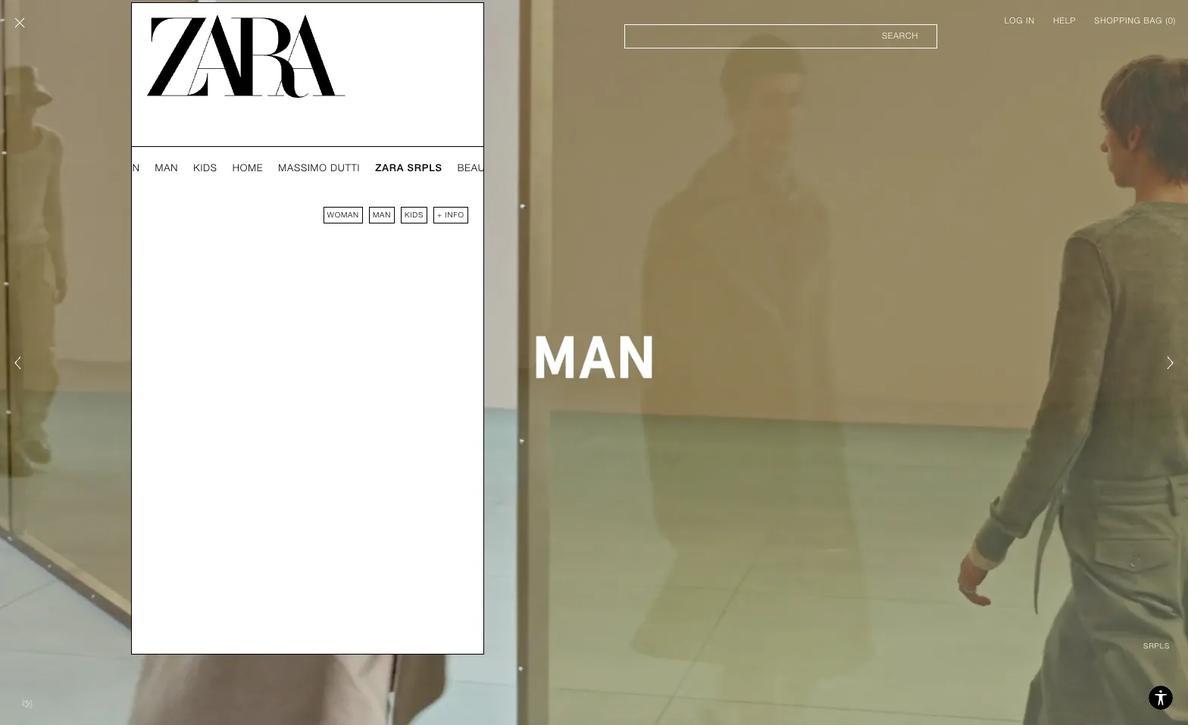 Task type: locate. For each thing, give the bounding box(es) containing it.
in
[[1026, 16, 1035, 26]]

1 vertical spatial kids
[[405, 211, 424, 219]]

0 vertical spatial kids link
[[193, 162, 217, 174]]

1 horizontal spatial kids link
[[401, 207, 428, 224]]

zara logo united states. image
[[147, 15, 345, 98]]

kids link left +
[[401, 207, 428, 224]]

srpls
[[408, 162, 442, 174]]

1 vertical spatial woman link
[[324, 207, 363, 224]]

0 horizontal spatial woman link
[[99, 162, 140, 174]]

1 vertical spatial man link
[[369, 207, 395, 224]]

woman link for home
[[99, 162, 140, 174]]

log in link
[[1005, 15, 1035, 27]]

zara logo united states. go to homepage image
[[147, 15, 345, 98]]

massimo dutti link
[[278, 162, 360, 174]]

search
[[882, 31, 919, 41]]

1 horizontal spatial kids
[[405, 211, 424, 219]]

1 horizontal spatial woman
[[327, 211, 359, 219]]

+
[[437, 211, 443, 219]]

1 horizontal spatial woman link
[[324, 207, 363, 224]]

0 vertical spatial man
[[155, 162, 178, 174]]

1 horizontal spatial man link
[[369, 207, 395, 224]]

0 vertical spatial kids
[[193, 162, 217, 174]]

kids left +
[[405, 211, 424, 219]]

kids left home
[[193, 162, 217, 174]]

0 status
[[1169, 16, 1174, 26]]

zara srpls link
[[375, 162, 442, 174]]

+ info
[[437, 211, 464, 219]]

0
[[1169, 16, 1174, 26]]

log in
[[1005, 16, 1035, 26]]

1 horizontal spatial man
[[373, 211, 391, 219]]

zara srpls
[[375, 162, 442, 174]]

1 vertical spatial kids link
[[401, 207, 428, 224]]

0 horizontal spatial man
[[155, 162, 178, 174]]

kids
[[193, 162, 217, 174], [405, 211, 424, 219]]

0 vertical spatial woman link
[[99, 162, 140, 174]]

kids for home
[[193, 162, 217, 174]]

0 horizontal spatial kids
[[193, 162, 217, 174]]

0 horizontal spatial man link
[[155, 162, 178, 174]]

0 vertical spatial man link
[[155, 162, 178, 174]]

1 vertical spatial man
[[373, 211, 391, 219]]

bag
[[1144, 16, 1163, 26]]

turn on/turn off sound image
[[15, 692, 39, 716]]

0 horizontal spatial kids link
[[193, 162, 217, 174]]

1 vertical spatial woman
[[327, 211, 359, 219]]

woman link
[[99, 162, 140, 174], [324, 207, 363, 224]]

woman for home
[[99, 162, 140, 174]]

man for + info
[[373, 211, 391, 219]]

0 vertical spatial woman
[[99, 162, 140, 174]]

man link
[[155, 162, 178, 174], [369, 207, 395, 224]]

shopping
[[1095, 16, 1141, 26]]

beauty
[[458, 162, 498, 174]]

0 horizontal spatial woman
[[99, 162, 140, 174]]

kids link left home link
[[193, 162, 217, 174]]

beauty link
[[458, 162, 498, 174]]

man
[[155, 162, 178, 174], [373, 211, 391, 219]]

woman
[[99, 162, 140, 174], [327, 211, 359, 219]]

kids link
[[193, 162, 217, 174], [401, 207, 428, 224]]

(
[[1166, 16, 1169, 26]]



Task type: describe. For each thing, give the bounding box(es) containing it.
home
[[233, 162, 263, 174]]

help link
[[1054, 15, 1077, 27]]

kids link for home
[[193, 162, 217, 174]]

help
[[1054, 16, 1077, 26]]

kids link for + info
[[401, 207, 428, 224]]

home link
[[233, 162, 263, 174]]

kids for + info
[[405, 211, 424, 219]]

woman link for + info
[[324, 207, 363, 224]]

man for home
[[155, 162, 178, 174]]

woman for + info
[[327, 211, 359, 219]]

log
[[1005, 16, 1024, 26]]

info
[[445, 211, 464, 219]]

man link for + info
[[369, 207, 395, 224]]

massimo
[[278, 162, 327, 174]]

Product search search field
[[625, 24, 938, 49]]

)
[[1174, 16, 1177, 26]]

dutti
[[331, 162, 360, 174]]

search link
[[625, 24, 938, 49]]

+ info link
[[434, 207, 468, 224]]

zara
[[375, 162, 404, 174]]

shopping bag ( 0 )
[[1095, 16, 1177, 26]]

man link for home
[[155, 162, 178, 174]]

massimo dutti
[[278, 162, 360, 174]]



Task type: vqa. For each thing, say whether or not it's contained in the screenshot.
the topmost CONDITIONS TO COMPLETE AN EXCHANGE
no



